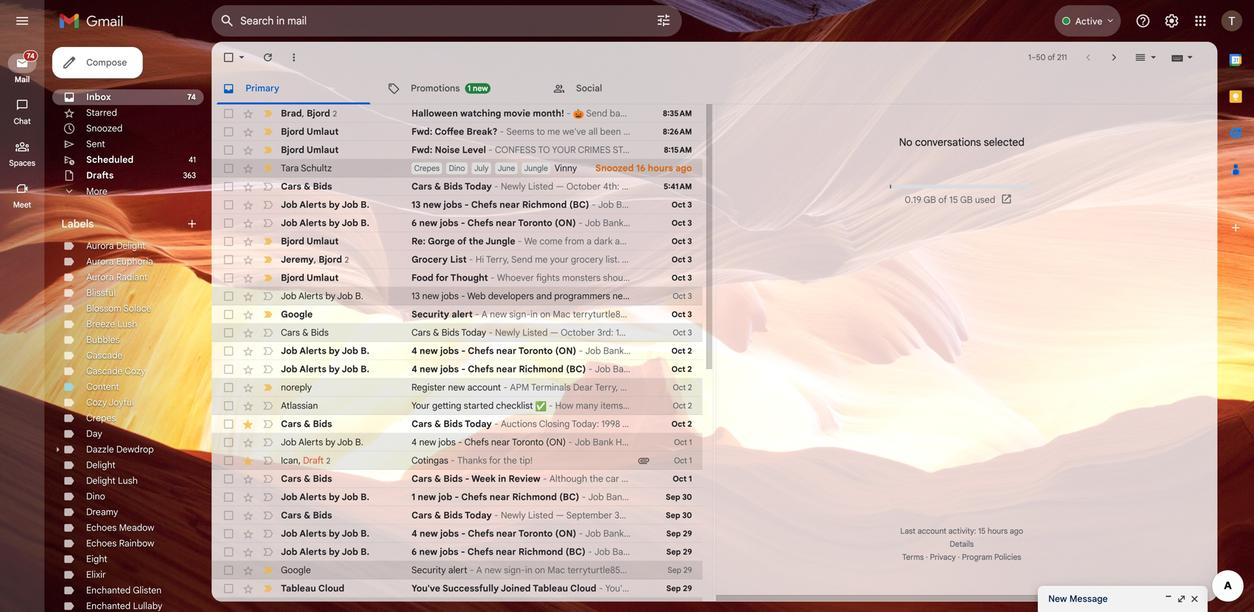 Task type: describe. For each thing, give the bounding box(es) containing it.
(on) for oct 2
[[555, 346, 576, 357]]

review
[[509, 474, 540, 485]]

gmail image
[[59, 8, 130, 34]]

meet
[[13, 200, 31, 210]]

near down list.
[[613, 291, 631, 302]]

sep for 1 new job - chefs near richmond (bc) -
[[666, 493, 680, 503]]

jeremy , bjord 2
[[281, 254, 349, 265]]

(on) for sep 29
[[555, 528, 576, 540]]

umlaut for food for thought
[[307, 272, 339, 284]]

inbox
[[86, 91, 111, 103]]

labels heading
[[61, 217, 185, 231]]

echoes meadow
[[86, 523, 154, 534]]

spaces
[[9, 158, 35, 168]]

settings image
[[1164, 13, 1180, 29]]

jobs for 14th row from the bottom
[[440, 346, 459, 357]]

older image
[[1108, 51, 1121, 64]]

3 row from the top
[[212, 141, 702, 159]]

bjord umlaut for food for thought -
[[281, 272, 339, 284]]

last account activity: 15 hours ago details terms · privacy · program policies
[[900, 527, 1023, 563]]

today for sep 30
[[465, 510, 492, 522]]

of for 15
[[938, 194, 947, 206]]

tab list containing primary
[[212, 73, 1217, 105]]

bjord for re: gorge of the jungle
[[281, 236, 304, 247]]

umlaut for fwd: noise level
[[307, 144, 339, 156]]

me
[[535, 254, 548, 265]]

29 for 6 new jobs - chefs near richmond (bc) -
[[683, 548, 692, 557]]

fwd: noise level -
[[411, 144, 495, 156]]

near up you've successfully joined tableau cloud -
[[496, 547, 516, 558]]

chefs up 4 new jobs - chefs near richmond (bc) -
[[468, 346, 494, 357]]

(on) for oct 3
[[555, 217, 576, 229]]

thought
[[450, 272, 488, 284]]

of for the
[[457, 236, 466, 247]]

(bc) for 13 new jobs - chefs near richmond (bc)
[[569, 199, 589, 211]]

oct 3 for food for thought -
[[672, 273, 692, 283]]

chefs down cars & bids - week in review -
[[461, 492, 487, 503]]

29 for security alert -
[[683, 566, 692, 576]]

week
[[471, 474, 496, 485]]

meet heading
[[0, 200, 44, 210]]

18 row from the top
[[212, 415, 702, 434]]

24 row from the top
[[212, 525, 702, 543]]

cotingas
[[411, 455, 448, 467]]

oct 2 for cars & bids today -
[[671, 420, 692, 429]]

1 4 from the top
[[411, 346, 417, 357]]

1 new job - chefs near richmond (bc) -
[[411, 492, 588, 503]]

29 for you've successfully joined tableau cloud -
[[683, 584, 692, 594]]

30 for cars & bids today -
[[682, 511, 692, 521]]

bjord umlaut for fwd: noise level -
[[281, 144, 339, 156]]

dazzle dewdrop
[[86, 444, 154, 456]]

row containing atlassian
[[212, 397, 702, 415]]

coffee
[[435, 126, 464, 137]]

74 inside "link"
[[27, 52, 35, 60]]

4 new jobs - chefs near toronto (on) - for oct 2
[[411, 346, 585, 357]]

21 row from the top
[[212, 470, 702, 489]]

support image
[[1135, 13, 1151, 29]]

sep 30 for 1 new job - chefs near richmond (bc) -
[[666, 493, 692, 503]]

advanced search options image
[[651, 7, 677, 33]]

cars & bids today - for oct 2
[[411, 419, 501, 430]]

list.
[[606, 254, 620, 265]]

2 job alerts by job b. from the top
[[281, 217, 369, 229]]

schultz
[[301, 163, 332, 174]]

aurora euphoria
[[86, 256, 153, 267]]

conversations
[[915, 136, 981, 149]]

starred
[[86, 107, 117, 119]]

content
[[86, 381, 119, 393]]

fri, sep 29, 2023, 9:12 am element
[[668, 601, 692, 613]]

bjord right jeremy
[[319, 254, 342, 265]]

0.19
[[905, 194, 921, 206]]

row containing brad
[[212, 105, 702, 123]]

noise
[[435, 144, 460, 156]]

dino inside no conversations selected main content
[[449, 164, 465, 173]]

15 row from the top
[[212, 361, 702, 379]]

aurora delight
[[86, 240, 146, 252]]

row containing tableau cloud
[[212, 580, 702, 598]]

euphoria
[[116, 256, 153, 267]]

aurora delight link
[[86, 240, 146, 252]]

bjord for food for thought
[[281, 272, 304, 284]]

policies
[[994, 553, 1021, 563]]

richmond for 1 new job - chefs near richmond (bc)
[[512, 492, 557, 503]]

toronto for oct 1
[[512, 437, 544, 448]]

cars & bids today - for oct 3
[[411, 327, 495, 339]]

joyful
[[109, 397, 134, 409]]

blossom solace
[[86, 303, 151, 314]]

lullaby
[[133, 601, 162, 612]]

security alert - for sep 29
[[411, 565, 476, 576]]

snoozed for snoozed 16 hours ago
[[595, 163, 634, 174]]

delight link
[[86, 460, 115, 471]]

jobs for sixth row from the top of the no conversations selected main content
[[444, 199, 462, 211]]

6 for 6 new jobs - chefs near richmond (bc) -
[[411, 547, 417, 558]]

alert for oct
[[452, 309, 473, 320]]

fwd: for fwd: coffee break? -
[[411, 126, 432, 137]]

jobs for 4th row from the bottom of the no conversations selected main content
[[440, 528, 459, 540]]

aurora radiant
[[86, 272, 147, 283]]

4 4 from the top
[[411, 528, 417, 540]]

cascade cozy link
[[86, 366, 145, 377]]

blossom
[[86, 303, 121, 314]]

oct 1 for -
[[673, 475, 692, 484]]

re:
[[411, 236, 426, 247]]

select input tool image
[[1186, 52, 1194, 62]]

✅ image
[[535, 401, 546, 412]]

jeremy
[[281, 254, 314, 265]]

toggle split pane mode image
[[1134, 51, 1147, 64]]

level
[[462, 144, 486, 156]]

8 row from the top
[[212, 233, 702, 251]]

3 job alerts by job b. from the top
[[281, 291, 363, 302]]

compose button
[[52, 47, 143, 78]]

echoes for echoes meadow
[[86, 523, 117, 534]]

bjord umlaut for re: gorge of the jungle -
[[281, 236, 339, 247]]

social
[[576, 83, 602, 94]]

refresh image
[[261, 51, 274, 64]]

5 row from the top
[[212, 178, 702, 196]]

scheduled
[[86, 154, 134, 166]]

0 horizontal spatial account
[[467, 382, 501, 394]]

hi
[[476, 254, 484, 265]]

aurora euphoria link
[[86, 256, 153, 267]]

vinny
[[555, 163, 577, 174]]

chat heading
[[0, 116, 44, 127]]

cars & bids today - for sep 30
[[411, 510, 501, 522]]

elixir
[[86, 570, 106, 581]]

1 cloud from the left
[[318, 583, 344, 595]]

bjord for fwd: coffee break?
[[281, 126, 304, 137]]

0 vertical spatial hours
[[648, 163, 673, 174]]

navigation containing mail
[[0, 42, 46, 613]]

echoes for echoes rainbow
[[86, 538, 117, 550]]

alert for sep
[[448, 565, 467, 576]]

and
[[536, 291, 552, 302]]

june
[[498, 164, 515, 173]]

sep for cars & bids today -
[[666, 511, 680, 521]]

chefs up thanks
[[464, 437, 489, 448]]

sep 30 for cars & bids today -
[[666, 511, 692, 521]]

cars & bids for 1
[[281, 474, 332, 485]]

mail
[[15, 75, 30, 85]]

cars & bids - week in review -
[[411, 474, 549, 485]]

5 job alerts by job b. from the top
[[281, 364, 369, 375]]

close image
[[1189, 594, 1200, 605]]

oct 3 for re: gorge of the jungle -
[[672, 237, 692, 247]]

15 for gb
[[949, 194, 958, 206]]

getting
[[432, 400, 461, 412]]

6 job alerts by job b. from the top
[[281, 437, 363, 448]]

your
[[550, 254, 569, 265]]

6 row from the top
[[212, 196, 702, 214]]

radiant
[[116, 272, 147, 283]]

1 vertical spatial crepes
[[86, 413, 116, 424]]

mail heading
[[0, 74, 44, 85]]

2 row
[[212, 598, 702, 613]]

food
[[411, 272, 433, 284]]

1 vertical spatial oct 1
[[674, 456, 692, 466]]

tara schultz
[[281, 163, 332, 174]]

you've successfully joined tableau cloud -
[[411, 583, 605, 595]]

2 inside jeremy , bjord 2
[[345, 255, 349, 265]]

row containing tara schultz
[[212, 159, 702, 178]]

primary
[[246, 83, 279, 94]]

activity:
[[948, 527, 976, 537]]

checklist
[[496, 400, 533, 412]]

web
[[467, 291, 486, 302]]

1 cars & bids from the top
[[281, 181, 332, 192]]

row containing jeremy
[[212, 251, 702, 269]]

25 row from the top
[[212, 543, 702, 562]]

22 row from the top
[[212, 489, 702, 507]]

promotions
[[411, 83, 460, 94]]

cars & bids for 3
[[281, 327, 329, 339]]

your getting started checklist
[[411, 400, 535, 412]]

brad
[[281, 108, 302, 119]]

day
[[86, 428, 102, 440]]

jobs for 3rd row from the bottom of the no conversations selected main content
[[440, 547, 458, 558]]

3 4 from the top
[[411, 437, 417, 448]]

sep 29 for you've successfully joined tableau cloud -
[[666, 584, 692, 594]]

0 vertical spatial ago
[[675, 163, 692, 174]]

aurora for aurora delight
[[86, 240, 114, 252]]

bubbles
[[86, 334, 120, 346]]

eight link
[[86, 554, 107, 565]]

follow link to manage storage image
[[1001, 193, 1014, 206]]

near up "6 new jobs - chefs near toronto (on) -"
[[499, 199, 520, 211]]

movie
[[504, 108, 530, 119]]

echoes rainbow link
[[86, 538, 154, 550]]

programmers
[[554, 291, 610, 302]]

tara
[[281, 163, 299, 174]]

delight for the delight link
[[86, 460, 115, 471]]

google for sep 29
[[281, 565, 311, 576]]

7 row from the top
[[212, 214, 702, 233]]

sent link
[[86, 138, 105, 150]]

more image
[[287, 51, 300, 64]]

2 inside ican , draft 2
[[326, 456, 330, 466]]

today for 5:41 am
[[465, 181, 492, 192]]

6 new jobs - chefs near richmond (bc) -
[[411, 547, 594, 558]]

41
[[189, 155, 196, 165]]

tableau cloud
[[281, 583, 344, 595]]

successfully
[[442, 583, 499, 595]]

elixir link
[[86, 570, 106, 581]]

2 cloud from the left
[[570, 583, 596, 595]]

sep for security alert -
[[668, 566, 681, 576]]

14 row from the top
[[212, 342, 702, 361]]

account inside last account activity: 15 hours ago details terms · privacy · program policies
[[918, 527, 946, 537]]

privacy link
[[930, 553, 956, 563]]

oct 2 for 4 new jobs - chefs near richmond (bc) -
[[671, 365, 692, 375]]

2 gb from the left
[[960, 194, 973, 206]]

1 50 of 211
[[1028, 53, 1067, 62]]

meadow
[[119, 523, 154, 534]]

10 row from the top
[[212, 269, 702, 287]]

2 row from the top
[[212, 123, 702, 141]]

selected
[[984, 136, 1024, 149]]

developers
[[488, 291, 534, 302]]

363
[[183, 171, 196, 181]]

near up cotingas - thanks for the tip!
[[491, 437, 510, 448]]

8:15 am
[[664, 145, 692, 155]]

new inside "tab"
[[473, 84, 488, 93]]

4 new jobs - chefs near toronto (on) - for oct 1
[[411, 437, 575, 448]]



Task type: vqa. For each thing, say whether or not it's contained in the screenshot.
extra
no



Task type: locate. For each thing, give the bounding box(es) containing it.
3 cars & bids from the top
[[281, 419, 332, 430]]

breeze
[[86, 319, 115, 330]]

security alert - up you've
[[411, 565, 476, 576]]

bids
[[313, 181, 332, 192], [443, 181, 463, 192], [311, 327, 329, 339], [442, 327, 459, 339], [313, 419, 332, 430], [443, 419, 463, 430], [313, 474, 332, 485], [443, 474, 463, 485], [313, 510, 332, 522], [443, 510, 463, 522]]

23 row from the top
[[212, 507, 702, 525]]

11 row from the top
[[212, 287, 702, 306]]

gb
[[924, 194, 936, 206], [960, 194, 973, 206]]

richmond up ✅ icon
[[519, 364, 563, 375]]

1 vertical spatial security
[[411, 565, 446, 576]]

1 vertical spatial ,
[[314, 254, 316, 265]]

sep for 6 new jobs - chefs near richmond (bc) -
[[666, 548, 681, 557]]

27 row from the top
[[212, 580, 702, 598]]

3 umlaut from the top
[[307, 236, 339, 247]]

1 vertical spatial 4 new jobs - chefs near toronto (on) -
[[411, 437, 575, 448]]

more
[[86, 186, 107, 197]]

cascade link
[[86, 350, 123, 362]]

umlaut down brad , bjord 2
[[307, 126, 339, 137]]

0 vertical spatial of
[[1048, 53, 1055, 62]]

toronto for sep 29
[[518, 528, 553, 540]]

umlaut for fwd: coffee break?
[[307, 126, 339, 137]]

4 new jobs - chefs near toronto (on) - up 6 new jobs - chefs near richmond (bc) -
[[411, 528, 585, 540]]

today
[[465, 181, 492, 192], [461, 327, 486, 339], [465, 419, 492, 430], [465, 510, 492, 522]]

2 vertical spatial 4 new jobs - chefs near toronto (on) -
[[411, 528, 585, 540]]

1 4 new jobs - chefs near toronto (on) - from the top
[[411, 346, 585, 357]]

1 horizontal spatial tableau
[[533, 583, 568, 595]]

enchanted down enchanted glisten 'link'
[[86, 601, 131, 612]]

list
[[450, 254, 467, 265]]

toronto up tip!
[[512, 437, 544, 448]]

1 vertical spatial security alert -
[[411, 565, 476, 576]]

sep 29 for security alert -
[[668, 566, 692, 576]]

3 aurora from the top
[[86, 272, 114, 283]]

row containing noreply
[[212, 379, 702, 397]]

13 new jobs - web developers and programmers  near toronto (on)
[[411, 291, 687, 302]]

1 horizontal spatial the
[[503, 455, 517, 467]]

chefs up "6 new jobs - chefs near toronto (on) -"
[[471, 199, 497, 211]]

1 horizontal spatial cozy
[[125, 366, 145, 377]]

has attachment image
[[637, 455, 650, 468]]

terms link
[[902, 553, 924, 563]]

2 13 from the top
[[411, 291, 420, 302]]

0 vertical spatial aurora
[[86, 240, 114, 252]]

1 vertical spatial lush
[[118, 475, 138, 487]]

toronto for oct 3
[[518, 217, 552, 229]]

1 vertical spatial echoes
[[86, 538, 117, 550]]

8 job alerts by job b. from the top
[[281, 528, 369, 540]]

2 google from the top
[[281, 565, 311, 576]]

1 · from the left
[[926, 553, 928, 563]]

1 vertical spatial 6
[[411, 547, 417, 558]]

richmond for 13 new jobs - chefs near richmond (bc)
[[522, 199, 567, 211]]

echoes meadow link
[[86, 523, 154, 534]]

umlaut for re: gorge of the jungle
[[307, 236, 339, 247]]

2 cars & bids from the top
[[281, 327, 329, 339]]

20 row from the top
[[212, 452, 702, 470]]

1 enchanted from the top
[[86, 585, 131, 597]]

bubbles link
[[86, 334, 120, 346]]

50
[[1036, 53, 1046, 62]]

4 new jobs - chefs near toronto (on) - for sep 29
[[411, 528, 585, 540]]

dewdrop
[[116, 444, 154, 456]]

near up checklist at the bottom of page
[[496, 364, 516, 375]]

74 link
[[8, 50, 38, 73]]

compose
[[86, 57, 127, 68]]

crepes inside no conversations selected main content
[[414, 164, 440, 173]]

3 for security alert -
[[688, 310, 692, 320]]

1 horizontal spatial ago
[[1010, 527, 1023, 537]]

1 umlaut from the top
[[307, 126, 339, 137]]

chefs up re: gorge of the jungle -
[[467, 217, 493, 229]]

b.
[[361, 199, 369, 211], [361, 217, 369, 229], [355, 291, 363, 302], [361, 346, 369, 357], [361, 364, 369, 375], [355, 437, 363, 448], [361, 492, 369, 503], [361, 528, 369, 540], [361, 547, 369, 558]]

1 security alert - from the top
[[411, 309, 482, 320]]

1 horizontal spatial of
[[938, 194, 947, 206]]

oct 3 for cars & bids today -
[[673, 328, 692, 338]]

security for sep 29
[[411, 565, 446, 576]]

aurora
[[86, 240, 114, 252], [86, 256, 114, 267], [86, 272, 114, 283]]

1 vertical spatial fwd:
[[411, 144, 432, 156]]

breeze lush link
[[86, 319, 137, 330]]

toronto
[[518, 217, 552, 229], [633, 291, 665, 302], [518, 346, 553, 357], [512, 437, 544, 448], [518, 528, 553, 540]]

0 vertical spatial 15
[[949, 194, 958, 206]]

cars & bids for 2
[[281, 419, 332, 430]]

cascade down cascade link
[[86, 366, 123, 377]]

0 vertical spatial security alert -
[[411, 309, 482, 320]]

cozy joyful link
[[86, 397, 134, 409]]

(on)
[[555, 217, 576, 229], [667, 291, 687, 302], [555, 346, 576, 357], [546, 437, 566, 448], [555, 528, 576, 540]]

0 horizontal spatial snoozed
[[86, 123, 123, 134]]

today down started
[[465, 419, 492, 430]]

3 for 6 new jobs - chefs near toronto (on) -
[[688, 218, 692, 228]]

google down jeremy
[[281, 309, 313, 320]]

of right 50
[[1048, 53, 1055, 62]]

· right terms link
[[926, 553, 928, 563]]

2 vertical spatial aurora
[[86, 272, 114, 283]]

bjord umlaut for fwd: coffee break? -
[[281, 126, 339, 137]]

jobs for 19th row
[[438, 437, 456, 448]]

1 cascade from the top
[[86, 350, 123, 362]]

starred link
[[86, 107, 117, 119]]

sep for you've successfully joined tableau cloud -
[[666, 584, 681, 594]]

29
[[683, 529, 692, 539], [683, 548, 692, 557], [683, 566, 692, 576], [683, 584, 692, 594]]

1 6 from the top
[[411, 217, 417, 229]]

of
[[1048, 53, 1055, 62], [938, 194, 947, 206], [457, 236, 466, 247]]

0 vertical spatial fwd:
[[411, 126, 432, 137]]

gb right 0.19 on the right top of page
[[924, 194, 936, 206]]

1 vertical spatial the
[[503, 455, 517, 467]]

2 4 from the top
[[411, 364, 417, 375]]

the up hi
[[469, 236, 484, 247]]

oct 1 for (on)
[[674, 438, 692, 448]]

0 vertical spatial ,
[[302, 108, 304, 119]]

(bc) for 1 new job - chefs near richmond (bc)
[[559, 492, 579, 503]]

aurora for aurora euphoria
[[86, 256, 114, 267]]

4 new jobs - chefs near toronto (on) - up thanks
[[411, 437, 575, 448]]

17 row from the top
[[212, 397, 702, 415]]

4 cars & bids today - from the top
[[411, 510, 501, 522]]

noreply
[[281, 382, 312, 394]]

toronto up 6 new jobs - chefs near richmond (bc) -
[[518, 528, 553, 540]]

2 aurora from the top
[[86, 256, 114, 267]]

umlaut up schultz
[[307, 144, 339, 156]]

richmond down review
[[512, 492, 557, 503]]

toronto down 13 new jobs - chefs near richmond (bc) -
[[518, 217, 552, 229]]

1 vertical spatial ago
[[1010, 527, 1023, 537]]

2 fwd: from the top
[[411, 144, 432, 156]]

alert up successfully
[[448, 565, 467, 576]]

near
[[499, 199, 520, 211], [496, 217, 516, 229], [613, 291, 631, 302], [496, 346, 516, 357], [496, 364, 516, 375], [491, 437, 510, 448], [490, 492, 510, 503], [496, 528, 516, 540], [496, 547, 516, 558]]

3 bjord umlaut from the top
[[281, 236, 339, 247]]

delight down dazzle
[[86, 460, 115, 471]]

delight up euphoria
[[116, 240, 146, 252]]

1 bjord umlaut from the top
[[281, 126, 339, 137]]

account right 'last'
[[918, 527, 946, 537]]

2 enchanted from the top
[[86, 601, 131, 612]]

0 horizontal spatial 74
[[27, 52, 35, 60]]

sent
[[86, 138, 105, 150]]

3 for grocery list - hi terry, send me your grocery list. thanks, jer
[[688, 255, 692, 265]]

0 vertical spatial snoozed
[[86, 123, 123, 134]]

4 umlaut from the top
[[307, 272, 339, 284]]

security up you've
[[411, 565, 446, 576]]

1 horizontal spatial ·
[[958, 553, 960, 563]]

0 horizontal spatial cloud
[[318, 583, 344, 595]]

8:35 am
[[663, 109, 692, 119]]

3 cars & bids today - from the top
[[411, 419, 501, 430]]

details link
[[950, 540, 974, 550]]

0 horizontal spatial ,
[[298, 455, 301, 467]]

richmond for 6 new jobs - chefs near richmond (bc)
[[518, 547, 563, 558]]

jobs for 21th row from the bottom of the no conversations selected main content
[[440, 217, 458, 229]]

security down food
[[411, 309, 449, 320]]

lush for delight lush
[[118, 475, 138, 487]]

1 row from the top
[[212, 105, 702, 123]]

(bc) for 6 new jobs - chefs near richmond (bc)
[[565, 547, 586, 558]]

cars
[[281, 181, 301, 192], [411, 181, 432, 192], [281, 327, 300, 339], [411, 327, 431, 339], [281, 419, 301, 430], [411, 419, 432, 430], [281, 474, 301, 485], [411, 474, 432, 485], [281, 510, 301, 522], [411, 510, 432, 522]]

0 horizontal spatial of
[[457, 236, 466, 247]]

started
[[464, 400, 494, 412]]

(bc) for 4 new jobs - chefs near richmond (bc)
[[566, 364, 586, 375]]

None checkbox
[[222, 125, 235, 138], [222, 144, 235, 157], [222, 162, 235, 175], [222, 253, 235, 266], [222, 272, 235, 285], [222, 308, 235, 321], [222, 327, 235, 340], [222, 363, 235, 376], [222, 381, 235, 394], [222, 400, 235, 413], [222, 418, 235, 431], [222, 473, 235, 486], [222, 491, 235, 504], [222, 509, 235, 523], [222, 125, 235, 138], [222, 144, 235, 157], [222, 162, 235, 175], [222, 253, 235, 266], [222, 272, 235, 285], [222, 308, 235, 321], [222, 327, 235, 340], [222, 363, 235, 376], [222, 381, 235, 394], [222, 400, 235, 413], [222, 418, 235, 431], [222, 473, 235, 486], [222, 491, 235, 504], [222, 509, 235, 523]]

12 row from the top
[[212, 306, 702, 324]]

1 google from the top
[[281, 309, 313, 320]]

2 vertical spatial of
[[457, 236, 466, 247]]

13 for 13 new jobs - chefs near richmond (bc) -
[[411, 199, 421, 211]]

spaces heading
[[0, 158, 44, 169]]

chefs up "register new account -"
[[468, 364, 494, 375]]

today for oct 3
[[461, 327, 486, 339]]

1 vertical spatial cascade
[[86, 366, 123, 377]]

google up the tableau cloud
[[281, 565, 311, 576]]

terms
[[902, 553, 924, 563]]

no
[[899, 136, 912, 149]]

sep 29 for 4 new jobs - chefs near toronto (on) -
[[666, 529, 692, 539]]

, for brad
[[302, 108, 304, 119]]

enchanted down elixir link
[[86, 585, 131, 597]]

cascade
[[86, 350, 123, 362], [86, 366, 123, 377]]

lush
[[117, 319, 137, 330], [118, 475, 138, 487]]

snoozed for snoozed "link"
[[86, 123, 123, 134]]

2 6 from the top
[[411, 547, 417, 558]]

lush down blossom solace link
[[117, 319, 137, 330]]

details
[[950, 540, 974, 550]]

grocery list - hi terry, send me your grocery list. thanks, jer
[[411, 254, 669, 265]]

2 tableau from the left
[[533, 583, 568, 595]]

aurora up aurora euphoria link
[[86, 240, 114, 252]]

scheduled link
[[86, 154, 134, 166]]

umlaut up jeremy , bjord 2
[[307, 236, 339, 247]]

1 echoes from the top
[[86, 523, 117, 534]]

2 vertical spatial delight
[[86, 475, 115, 487]]

, for ican
[[298, 455, 301, 467]]

1 horizontal spatial hours
[[988, 527, 1008, 537]]

snoozed inside row
[[595, 163, 634, 174]]

job
[[438, 492, 452, 503]]

sep 29 for 6 new jobs - chefs near richmond (bc) -
[[666, 548, 692, 557]]

1 gb from the left
[[924, 194, 936, 206]]

used
[[975, 194, 995, 206]]

promotions, one new message, tab
[[377, 73, 541, 105]]

3 for food for thought -
[[688, 273, 692, 283]]

0 vertical spatial cozy
[[125, 366, 145, 377]]

0 vertical spatial 74
[[27, 52, 35, 60]]

echoes down dreamy
[[86, 523, 117, 534]]

13 down food
[[411, 291, 420, 302]]

in
[[498, 474, 506, 485]]

chefs up 6 new jobs - chefs near richmond (bc) -
[[468, 528, 494, 540]]

211
[[1057, 53, 1067, 62]]

0 vertical spatial 30
[[682, 493, 692, 503]]

today for oct 2
[[465, 419, 492, 430]]

2 horizontal spatial ,
[[314, 254, 316, 265]]

near up 4 new jobs - chefs near richmond (bc) -
[[496, 346, 516, 357]]

1 vertical spatial sep 30
[[666, 511, 692, 521]]

richmond down vinny
[[522, 199, 567, 211]]

13 new jobs - chefs near richmond (bc) -
[[411, 199, 598, 211]]

0 horizontal spatial cozy
[[86, 397, 107, 409]]

cars & bids today - down job
[[411, 510, 501, 522]]

4 row from the top
[[212, 159, 702, 178]]

0 vertical spatial delight
[[116, 240, 146, 252]]

0 vertical spatial 6
[[411, 217, 417, 229]]

fwd: for fwd: noise level -
[[411, 144, 432, 156]]

1 horizontal spatial dino
[[449, 164, 465, 173]]

dino link
[[86, 491, 105, 503]]

0 vertical spatial oct 1
[[674, 438, 692, 448]]

send
[[511, 254, 533, 265]]

0 horizontal spatial ·
[[926, 553, 928, 563]]

snoozed left 16
[[595, 163, 634, 174]]

solace
[[123, 303, 151, 314]]

2 bjord umlaut from the top
[[281, 144, 339, 156]]

near down in
[[490, 492, 510, 503]]

13 for 13 new jobs - web developers and programmers  near toronto (on)
[[411, 291, 420, 302]]

security
[[411, 309, 449, 320], [411, 565, 446, 576]]

3
[[688, 200, 692, 210], [688, 218, 692, 228], [688, 237, 692, 247], [688, 255, 692, 265], [688, 273, 692, 283], [688, 292, 692, 301], [688, 310, 692, 320], [688, 328, 692, 338]]

26 row from the top
[[212, 562, 702, 580]]

Search in mail search field
[[212, 5, 682, 37]]

alerts
[[299, 199, 326, 211], [299, 217, 326, 229], [298, 291, 323, 302], [299, 346, 326, 357], [299, 364, 326, 375], [298, 437, 323, 448], [299, 492, 326, 503], [299, 528, 326, 540], [299, 547, 326, 558]]

1 vertical spatial of
[[938, 194, 947, 206]]

bjord umlaut down brad , bjord 2
[[281, 126, 339, 137]]

15 for hours
[[978, 527, 986, 537]]

bjord up jeremy
[[281, 236, 304, 247]]

gb left used at top right
[[960, 194, 973, 206]]

0 horizontal spatial the
[[469, 236, 484, 247]]

you've
[[411, 583, 440, 595]]

3 4 new jobs - chefs near toronto (on) - from the top
[[411, 528, 585, 540]]

for up in
[[489, 455, 501, 467]]

9 job alerts by job b. from the top
[[281, 547, 369, 558]]

0 horizontal spatial tableau
[[281, 583, 316, 595]]

labels
[[61, 217, 94, 231]]

5 cars & bids from the top
[[281, 510, 332, 522]]

breeze lush
[[86, 319, 137, 330]]

1 vertical spatial dino
[[86, 491, 105, 503]]

program
[[962, 553, 992, 563]]

bjord umlaut
[[281, 126, 339, 137], [281, 144, 339, 156], [281, 236, 339, 247], [281, 272, 339, 284]]

echoes up the eight
[[86, 538, 117, 550]]

enchanted for enchanted lullaby
[[86, 601, 131, 612]]

1 vertical spatial 30
[[682, 511, 692, 521]]

0 vertical spatial alert
[[452, 309, 473, 320]]

near up 6 new jobs - chefs near richmond (bc) -
[[496, 528, 516, 540]]

main menu image
[[14, 13, 30, 29]]

0 horizontal spatial jungle
[[485, 236, 515, 247]]

bjord right brad
[[307, 108, 330, 119]]

oct 1
[[674, 438, 692, 448], [674, 456, 692, 466], [673, 475, 692, 484]]

1 horizontal spatial 74
[[187, 92, 196, 102]]

2 security from the top
[[411, 565, 446, 576]]

no conversations selected
[[899, 136, 1024, 149]]

bjord for fwd: noise level
[[281, 144, 304, 156]]

2 umlaut from the top
[[307, 144, 339, 156]]

0 vertical spatial security
[[411, 309, 449, 320]]

snoozed down starred
[[86, 123, 123, 134]]

oct 3 for 6 new jobs - chefs near toronto (on) -
[[672, 218, 692, 228]]

jobs
[[444, 199, 462, 211], [440, 217, 458, 229], [441, 291, 459, 302], [440, 346, 459, 357], [440, 364, 459, 375], [438, 437, 456, 448], [440, 528, 459, 540], [440, 547, 458, 558]]

1 vertical spatial 74
[[187, 92, 196, 102]]

74 up mail 'heading'
[[27, 52, 35, 60]]

1 cars & bids today - from the top
[[411, 181, 501, 192]]

cars & bids today - down getting
[[411, 419, 501, 430]]

gorge
[[428, 236, 455, 247]]

google for oct 3
[[281, 309, 313, 320]]

1 horizontal spatial account
[[918, 527, 946, 537]]

sep 29
[[666, 529, 692, 539], [666, 548, 692, 557], [668, 566, 692, 576], [666, 584, 692, 594]]

1 horizontal spatial for
[[489, 455, 501, 467]]

near down 13 new jobs - chefs near richmond (bc) -
[[496, 217, 516, 229]]

1 horizontal spatial crepes
[[414, 164, 440, 173]]

security for oct 3
[[411, 309, 449, 320]]

search in mail image
[[216, 9, 239, 33]]

re: gorge of the jungle -
[[411, 236, 524, 247]]

cozy
[[125, 366, 145, 377], [86, 397, 107, 409]]

for right food
[[436, 272, 448, 284]]

jungle left vinny
[[524, 164, 548, 173]]

oct 2 for register new account -
[[673, 383, 692, 393]]

aurora for aurora radiant
[[86, 272, 114, 283]]

1 13 from the top
[[411, 199, 421, 211]]

toronto for oct 2
[[518, 346, 553, 357]]

dreamy
[[86, 507, 118, 518]]

navigation
[[0, 42, 46, 613]]

thanks,
[[622, 254, 654, 265]]

13 up re:
[[411, 199, 421, 211]]

None checkbox
[[222, 51, 235, 64], [222, 107, 235, 120], [222, 180, 235, 193], [222, 199, 235, 212], [222, 217, 235, 230], [222, 235, 235, 248], [222, 290, 235, 303], [222, 345, 235, 358], [222, 436, 235, 449], [222, 455, 235, 468], [222, 528, 235, 541], [222, 546, 235, 559], [222, 564, 235, 577], [222, 583, 235, 596], [222, 601, 235, 613], [222, 51, 235, 64], [222, 107, 235, 120], [222, 180, 235, 193], [222, 199, 235, 212], [222, 217, 235, 230], [222, 235, 235, 248], [222, 290, 235, 303], [222, 345, 235, 358], [222, 436, 235, 449], [222, 455, 235, 468], [222, 528, 235, 541], [222, 546, 235, 559], [222, 564, 235, 577], [222, 583, 235, 596], [222, 601, 235, 613]]

2 cars & bids today - from the top
[[411, 327, 495, 339]]

2 echoes from the top
[[86, 538, 117, 550]]

enchanted for enchanted glisten
[[86, 585, 131, 597]]

sep for 4 new jobs - chefs near toronto (on) -
[[666, 529, 681, 539]]

lush for breeze lush
[[117, 319, 137, 330]]

bjord umlaut up tara schultz
[[281, 144, 339, 156]]

cloud
[[318, 583, 344, 595], [570, 583, 596, 595]]

row containing ican
[[212, 452, 702, 470]]

0 vertical spatial the
[[469, 236, 484, 247]]

1 vertical spatial alert
[[448, 565, 467, 576]]

2 cascade from the top
[[86, 366, 123, 377]]

7 job alerts by job b. from the top
[[281, 492, 369, 503]]

security alert - down web
[[411, 309, 482, 320]]

cotingas - thanks for the tip!
[[411, 455, 533, 467]]

oct 3 for grocery list - hi terry, send me your grocery list. thanks, jer
[[672, 255, 692, 265]]

13 row from the top
[[212, 324, 702, 342]]

4
[[411, 346, 417, 357], [411, 364, 417, 375], [411, 437, 417, 448], [411, 528, 417, 540]]

hours right 16
[[648, 163, 673, 174]]

oct 3 for 13 new jobs - chefs near richmond (bc) -
[[672, 200, 692, 210]]

0 vertical spatial 4 new jobs - chefs near toronto (on) -
[[411, 346, 585, 357]]

0 vertical spatial lush
[[117, 319, 137, 330]]

9 row from the top
[[212, 251, 702, 269]]

2 vertical spatial ,
[[298, 455, 301, 467]]

1 aurora from the top
[[86, 240, 114, 252]]

sep 30
[[666, 493, 692, 503], [666, 511, 692, 521]]

6 for 6 new jobs - chefs near toronto (on) -
[[411, 217, 417, 229]]

bjord down brad
[[281, 126, 304, 137]]

3 for re: gorge of the jungle -
[[688, 237, 692, 247]]

16
[[636, 163, 645, 174]]

register new account -
[[411, 382, 510, 394]]

bjord umlaut up jeremy , bjord 2
[[281, 236, 339, 247]]

0 vertical spatial sep 30
[[666, 493, 692, 503]]

toronto up 4 new jobs - chefs near richmond (bc) -
[[518, 346, 553, 357]]

2 vertical spatial oct 1
[[673, 475, 692, 484]]

cars & bids today - down july
[[411, 181, 501, 192]]

1 job alerts by job b. from the top
[[281, 199, 369, 211]]

1 vertical spatial for
[[489, 455, 501, 467]]

pop out image
[[1176, 594, 1187, 605]]

&
[[304, 181, 311, 192], [434, 181, 441, 192], [302, 327, 309, 339], [433, 327, 439, 339], [304, 419, 311, 430], [434, 419, 441, 430], [304, 474, 311, 485], [434, 474, 441, 485], [304, 510, 311, 522], [434, 510, 441, 522]]

dino down fwd: noise level - on the left top
[[449, 164, 465, 173]]

15 left used at top right
[[949, 194, 958, 206]]

30 for 1 new job - chefs near richmond (bc) -
[[682, 493, 692, 503]]

19 row from the top
[[212, 434, 702, 452]]

16 row from the top
[[212, 379, 702, 397]]

row
[[212, 105, 702, 123], [212, 123, 702, 141], [212, 141, 702, 159], [212, 159, 702, 178], [212, 178, 702, 196], [212, 196, 702, 214], [212, 214, 702, 233], [212, 233, 702, 251], [212, 251, 702, 269], [212, 269, 702, 287], [212, 287, 702, 306], [212, 306, 702, 324], [212, 324, 702, 342], [212, 342, 702, 361], [212, 361, 702, 379], [212, 379, 702, 397], [212, 397, 702, 415], [212, 415, 702, 434], [212, 434, 702, 452], [212, 452, 702, 470], [212, 470, 702, 489], [212, 489, 702, 507], [212, 507, 702, 525], [212, 525, 702, 543], [212, 543, 702, 562], [212, 562, 702, 580], [212, 580, 702, 598]]

0 vertical spatial 13
[[411, 199, 421, 211]]

tableau
[[281, 583, 316, 595], [533, 583, 568, 595]]

cascade for cascade link
[[86, 350, 123, 362]]

hours inside last account activity: 15 hours ago details terms · privacy · program policies
[[988, 527, 1008, 537]]

1 30 from the top
[[682, 493, 692, 503]]

· down details link
[[958, 553, 960, 563]]

of right 0.19 on the right top of page
[[938, 194, 947, 206]]

jungle down "6 new jobs - chefs near toronto (on) -"
[[485, 236, 515, 247]]

account up started
[[467, 382, 501, 394]]

4 new jobs - chefs near richmond (bc) -
[[411, 364, 595, 375]]

richmond for 4 new jobs - chefs near richmond (bc)
[[519, 364, 563, 375]]

3 for cars & bids today -
[[688, 328, 692, 338]]

1 fwd: from the top
[[411, 126, 432, 137]]

cozy up joyful
[[125, 366, 145, 377]]

1 inside promotions, one new message, "tab"
[[468, 84, 471, 93]]

minimize image
[[1163, 594, 1174, 605]]

delight
[[116, 240, 146, 252], [86, 460, 115, 471], [86, 475, 115, 487]]

bjord umlaut down jeremy , bjord 2
[[281, 272, 339, 284]]

delight for delight lush
[[86, 475, 115, 487]]

6 new jobs - chefs near toronto (on) -
[[411, 217, 585, 229]]

1 vertical spatial enchanted
[[86, 601, 131, 612]]

🎃 image
[[573, 109, 584, 120]]

tab list
[[1217, 42, 1254, 566], [212, 73, 1217, 105]]

today down 1 new job - chefs near richmond (bc) -
[[465, 510, 492, 522]]

2 inside row
[[342, 603, 347, 612]]

4 cars & bids from the top
[[281, 474, 332, 485]]

1 vertical spatial delight
[[86, 460, 115, 471]]

6 up you've
[[411, 547, 417, 558]]

1 vertical spatial google
[[281, 565, 311, 576]]

15
[[949, 194, 958, 206], [978, 527, 986, 537]]

2 sep 30 from the top
[[666, 511, 692, 521]]

0 vertical spatial echoes
[[86, 523, 117, 534]]

the
[[469, 236, 484, 247], [503, 455, 517, 467]]

8:26 am
[[663, 127, 692, 137]]

ago down the "8:15 am"
[[675, 163, 692, 174]]

1 vertical spatial hours
[[988, 527, 1008, 537]]

1 vertical spatial 15
[[978, 527, 986, 537]]

new
[[1048, 594, 1067, 605]]

oct 2 for 4 new jobs - chefs near toronto (on) -
[[671, 346, 692, 356]]

lush down dewdrop
[[118, 475, 138, 487]]

4 new jobs - chefs near toronto (on) - up 4 new jobs - chefs near richmond (bc) -
[[411, 346, 585, 357]]

primary tab
[[212, 73, 376, 105]]

july
[[474, 164, 489, 173]]

0 horizontal spatial 15
[[949, 194, 958, 206]]

cozy up crepes link
[[86, 397, 107, 409]]

cars & bids today - down web
[[411, 327, 495, 339]]

1 security from the top
[[411, 309, 449, 320]]

alert down web
[[452, 309, 473, 320]]

ican
[[281, 455, 298, 467]]

2 · from the left
[[958, 553, 960, 563]]

chefs up successfully
[[467, 547, 493, 558]]

eight
[[86, 554, 107, 565]]

today down july
[[465, 181, 492, 192]]

0 horizontal spatial for
[[436, 272, 448, 284]]

delight lush
[[86, 475, 138, 487]]

0 horizontal spatial ago
[[675, 163, 692, 174]]

0 horizontal spatial dino
[[86, 491, 105, 503]]

1 vertical spatial jungle
[[485, 236, 515, 247]]

1 vertical spatial snoozed
[[595, 163, 634, 174]]

0 vertical spatial crepes
[[414, 164, 440, 173]]

0 horizontal spatial hours
[[648, 163, 673, 174]]

15 right activity: on the right bottom of page
[[978, 527, 986, 537]]

umlaut down jeremy , bjord 2
[[307, 272, 339, 284]]

0 vertical spatial dino
[[449, 164, 465, 173]]

1 horizontal spatial gb
[[960, 194, 973, 206]]

74
[[27, 52, 35, 60], [187, 92, 196, 102]]

the left tip!
[[503, 455, 517, 467]]

6 up re:
[[411, 217, 417, 229]]

0 horizontal spatial crepes
[[86, 413, 116, 424]]

cars & bids today - for 5:41 am
[[411, 181, 501, 192]]

1 vertical spatial 13
[[411, 291, 420, 302]]

4 bjord umlaut from the top
[[281, 272, 339, 284]]

jobs for 13th row from the bottom
[[440, 364, 459, 375]]

1 vertical spatial account
[[918, 527, 946, 537]]

aurora down 'aurora delight'
[[86, 256, 114, 267]]

74 up 41
[[187, 92, 196, 102]]

1 horizontal spatial 15
[[978, 527, 986, 537]]

3 for 13 new jobs - chefs near richmond (bc) -
[[688, 200, 692, 210]]

crepes up day
[[86, 413, 116, 424]]

1 sep 30 from the top
[[666, 493, 692, 503]]

, for jeremy
[[314, 254, 316, 265]]

29 for 4 new jobs - chefs near toronto (on) -
[[683, 529, 692, 539]]

ago inside last account activity: 15 hours ago details terms · privacy · program policies
[[1010, 527, 1023, 537]]

1 vertical spatial cozy
[[86, 397, 107, 409]]

2 30 from the top
[[682, 511, 692, 521]]

0 vertical spatial cascade
[[86, 350, 123, 362]]

,
[[302, 108, 304, 119], [314, 254, 316, 265], [298, 455, 301, 467]]

15 inside last account activity: 15 hours ago details terms · privacy · program policies
[[978, 527, 986, 537]]

your
[[411, 400, 430, 412]]

bjord down jeremy
[[281, 272, 304, 284]]

social tab
[[542, 73, 707, 105]]

1 tableau from the left
[[281, 583, 316, 595]]

0 vertical spatial for
[[436, 272, 448, 284]]

oct 3 for security alert -
[[672, 310, 692, 320]]

1 horizontal spatial snoozed
[[595, 163, 634, 174]]

4 job alerts by job b. from the top
[[281, 346, 369, 357]]

snoozed link
[[86, 123, 123, 134]]

ago up 'policies' on the bottom
[[1010, 527, 1023, 537]]

break?
[[467, 126, 497, 137]]

of up list
[[457, 236, 466, 247]]

toronto down "thanks,"
[[633, 291, 665, 302]]

today down web
[[461, 327, 486, 339]]

2 4 new jobs - chefs near toronto (on) - from the top
[[411, 437, 575, 448]]

Search in mail text field
[[240, 14, 619, 27]]

of for 211
[[1048, 53, 1055, 62]]

1 vertical spatial aurora
[[86, 256, 114, 267]]

0 vertical spatial jungle
[[524, 164, 548, 173]]

no conversations selected main content
[[212, 42, 1217, 613]]

delight down the delight link
[[86, 475, 115, 487]]

1 horizontal spatial cloud
[[570, 583, 596, 595]]

2 horizontal spatial of
[[1048, 53, 1055, 62]]

snoozed
[[86, 123, 123, 134], [595, 163, 634, 174]]

0 vertical spatial google
[[281, 309, 313, 320]]

1
[[1028, 53, 1031, 62], [468, 84, 471, 93], [689, 438, 692, 448], [689, 456, 692, 466], [689, 475, 692, 484], [411, 492, 415, 503]]

2 inside brad , bjord 2
[[333, 109, 337, 119]]

2 security alert - from the top
[[411, 565, 476, 576]]

(on) for oct 1
[[546, 437, 566, 448]]

cars & bids for 30
[[281, 510, 332, 522]]



